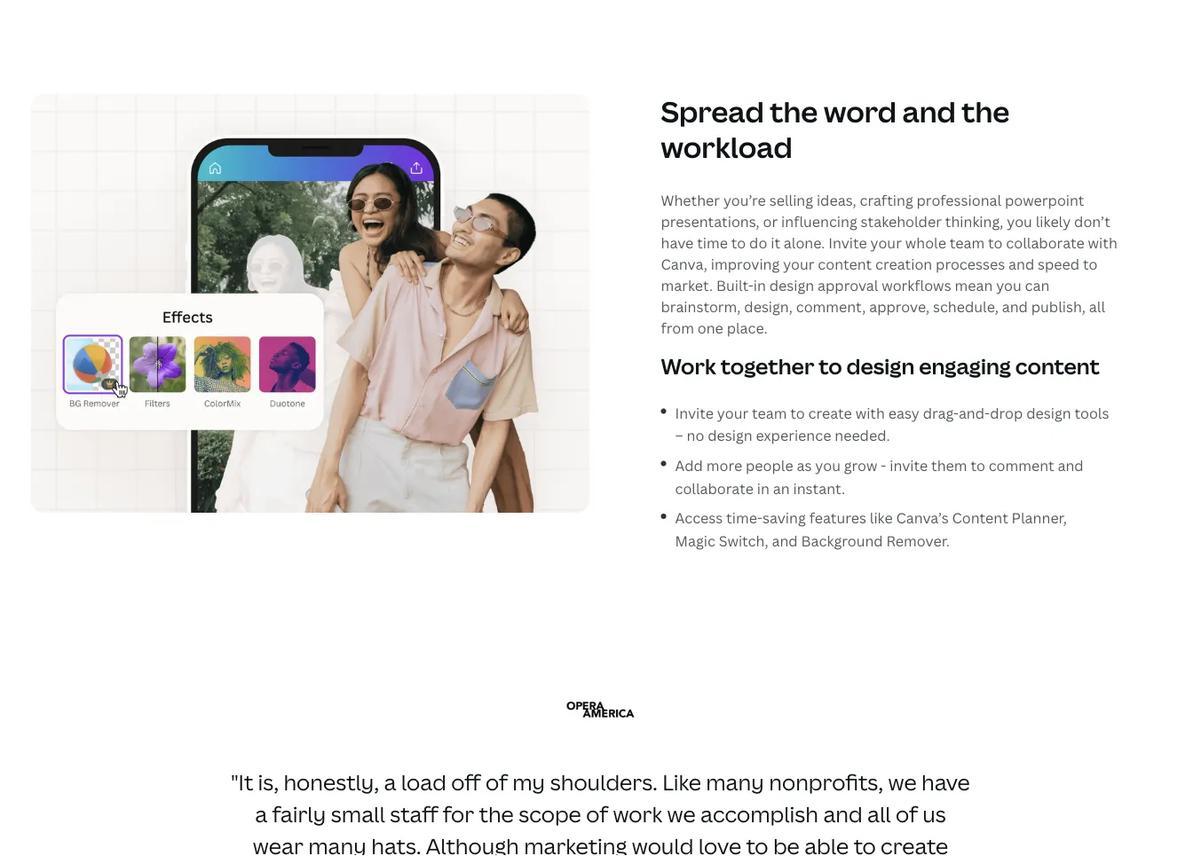Task type: describe. For each thing, give the bounding box(es) containing it.
shoulders.
[[550, 769, 658, 797]]

time-
[[726, 509, 763, 528]]

mean
[[955, 276, 993, 295]]

word
[[824, 92, 897, 130]]

invite inside whether you're selling ideas, crafting professional powerpoint presentations, or influencing stakeholder thinking, you likely don't have time to do it alone. invite your whole team to collaborate with canva, improving your content creation processes and speed to market. built-in design approval workflows mean you can brainstorm, design, comment, approve, schedule, and publish, all from one place.
[[829, 233, 867, 252]]

invite inside invite your team to create with easy drag-and-drop design tools – no design experience needed.
[[675, 404, 714, 423]]

whole
[[905, 233, 946, 252]]

and-
[[959, 404, 990, 423]]

be
[[773, 832, 800, 857]]

1 horizontal spatial of
[[586, 801, 608, 829]]

canva's
[[896, 509, 949, 528]]

able
[[805, 832, 849, 857]]

your inside invite your team to create with easy drag-and-drop design tools – no design experience needed.
[[717, 404, 749, 423]]

background
[[801, 531, 883, 550]]

invite your team to create with easy drag-and-drop design tools – no design experience needed.
[[675, 404, 1109, 445]]

design inside whether you're selling ideas, crafting professional powerpoint presentations, or influencing stakeholder thinking, you likely don't have time to do it alone. invite your whole team to collaborate with canva, improving your content creation processes and speed to market. built-in design approval workflows mean you can brainstorm, design, comment, approve, schedule, and publish, all from one place.
[[770, 276, 814, 295]]

1 vertical spatial a
[[255, 801, 267, 829]]

whether
[[661, 190, 720, 209]]

all inside "it is, honestly, a load off of my shoulders. like many nonprofits, we have a fairly small staff for the scope of work we accomplish and all of us wear many hats. although marketing would love to be able to crea
[[868, 801, 891, 829]]

1 horizontal spatial your
[[783, 254, 815, 273]]

"it is, honestly, a load off of my shoulders. like many nonprofits, we have a fairly small staff for the scope of work we accomplish and all of us wear many hats. although marketing would love to be able to crea
[[231, 769, 970, 857]]

canva,
[[661, 254, 708, 273]]

together
[[721, 352, 815, 381]]

content
[[952, 509, 1008, 528]]

load
[[401, 769, 447, 797]]

hats.
[[371, 832, 421, 857]]

you're
[[724, 190, 766, 209]]

and down can
[[1002, 297, 1028, 316]]

and inside add more people as you grow - invite them to comment and collaborate in an instant.
[[1058, 456, 1084, 475]]

design right drop
[[1027, 404, 1071, 423]]

us
[[923, 801, 946, 829]]

time
[[697, 233, 728, 252]]

to left be
[[746, 832, 768, 857]]

in inside whether you're selling ideas, crafting professional powerpoint presentations, or influencing stakeholder thinking, you likely don't have time to do it alone. invite your whole team to collaborate with canva, improving your content creation processes and speed to market. built-in design approval workflows mean you can brainstorm, design, comment, approve, schedule, and publish, all from one place.
[[754, 276, 766, 295]]

thinking,
[[945, 212, 1004, 231]]

to right speed
[[1083, 254, 1098, 273]]

presentations,
[[661, 212, 760, 231]]

you inside add more people as you grow - invite them to comment and collaborate in an instant.
[[815, 456, 841, 475]]

comment,
[[796, 297, 866, 316]]

invite
[[890, 456, 928, 475]]

off
[[451, 769, 481, 797]]

1 horizontal spatial the
[[770, 92, 818, 130]]

and inside spread the word and the workload
[[903, 92, 956, 130]]

stakeholder
[[861, 212, 942, 231]]

creation
[[876, 254, 932, 273]]

1 vertical spatial you
[[996, 276, 1022, 295]]

to left the do
[[731, 233, 746, 252]]

engaging
[[919, 352, 1011, 381]]

team inside invite your team to create with easy drag-and-drop design tools – no design experience needed.
[[752, 404, 787, 423]]

alone.
[[784, 233, 825, 252]]

improving
[[711, 254, 780, 273]]

in inside add more people as you grow - invite them to comment and collaborate in an instant.
[[757, 479, 770, 498]]

remover.
[[887, 531, 950, 550]]

-
[[881, 456, 886, 475]]

them
[[931, 456, 967, 475]]

from
[[661, 318, 694, 337]]

workload
[[661, 127, 793, 166]]

to down thinking,
[[988, 233, 1003, 252]]

wear
[[253, 832, 303, 857]]

features
[[809, 509, 867, 528]]

with inside whether you're selling ideas, crafting professional powerpoint presentations, or influencing stakeholder thinking, you likely don't have time to do it alone. invite your whole team to collaborate with canva, improving your content creation processes and speed to market. built-in design approval workflows mean you can brainstorm, design, comment, approve, schedule, and publish, all from one place.
[[1088, 233, 1118, 252]]

spread
[[661, 92, 764, 130]]

place.
[[727, 318, 768, 337]]

influencing
[[781, 212, 857, 231]]

collaborate inside add more people as you grow - invite them to comment and collaborate in an instant.
[[675, 479, 754, 498]]

design up more at the right bottom of page
[[708, 426, 753, 445]]

and inside "it is, honestly, a load off of my shoulders. like many nonprofits, we have a fairly small staff for the scope of work we accomplish and all of us wear many hats. although marketing would love to be able to crea
[[823, 801, 863, 829]]

whether you're selling ideas, crafting professional powerpoint presentations, or influencing stakeholder thinking, you likely don't have time to do it alone. invite your whole team to collaborate with canva, improving your content creation processes and speed to market. built-in design approval workflows mean you can brainstorm, design, comment, approve, schedule, and publish, all from one place.
[[661, 190, 1118, 337]]

for
[[443, 801, 474, 829]]

content inside whether you're selling ideas, crafting professional powerpoint presentations, or influencing stakeholder thinking, you likely don't have time to do it alone. invite your whole team to collaborate with canva, improving your content creation processes and speed to market. built-in design approval workflows mean you can brainstorm, design, comment, approve, schedule, and publish, all from one place.
[[818, 254, 872, 273]]

drop
[[990, 404, 1023, 423]]

design,
[[744, 297, 793, 316]]

"it
[[231, 769, 253, 797]]

have inside "it is, honestly, a load off of my shoulders. like many nonprofits, we have a fairly small staff for the scope of work we accomplish and all of us wear many hats. although marketing would love to be able to crea
[[922, 769, 970, 797]]

work
[[661, 352, 716, 381]]

processes
[[936, 254, 1005, 273]]

one
[[698, 318, 723, 337]]

professional
[[917, 190, 1002, 209]]

grow
[[844, 456, 878, 475]]

access time-saving features like canva's content planner, magic switch, and background remover.
[[675, 509, 1067, 550]]

fairly
[[272, 801, 326, 829]]

crafting
[[860, 190, 913, 209]]

my
[[512, 769, 545, 797]]

nonprofits,
[[769, 769, 884, 797]]

or
[[763, 212, 778, 231]]

scope
[[519, 801, 581, 829]]



Task type: locate. For each thing, give the bounding box(es) containing it.
2 horizontal spatial your
[[871, 233, 902, 252]]

many up accomplish
[[706, 769, 764, 797]]

and
[[903, 92, 956, 130], [1009, 254, 1035, 273], [1002, 297, 1028, 316], [1058, 456, 1084, 475], [772, 531, 798, 550], [823, 801, 863, 829]]

0 vertical spatial we
[[888, 769, 917, 797]]

0 vertical spatial team
[[950, 233, 985, 252]]

like
[[662, 769, 701, 797]]

like
[[870, 509, 893, 528]]

approval
[[818, 276, 878, 295]]

1 vertical spatial we
[[667, 801, 696, 829]]

people
[[746, 456, 793, 475]]

all left us
[[868, 801, 891, 829]]

ideas,
[[817, 190, 856, 209]]

1 vertical spatial all
[[868, 801, 891, 829]]

0 horizontal spatial team
[[752, 404, 787, 423]]

you down powerpoint
[[1007, 212, 1033, 231]]

work
[[613, 801, 662, 829]]

1 vertical spatial many
[[308, 832, 367, 857]]

the inside "it is, honestly, a load off of my shoulders. like many nonprofits, we have a fairly small staff for the scope of work we accomplish and all of us wear many hats. although marketing would love to be able to crea
[[479, 801, 514, 829]]

in up 'design,'
[[754, 276, 766, 295]]

have up the canva,
[[661, 233, 694, 252]]

and inside access time-saving features like canva's content planner, magic switch, and background remover.
[[772, 531, 798, 550]]

–
[[675, 426, 683, 445]]

instant.
[[793, 479, 845, 498]]

planner,
[[1012, 509, 1067, 528]]

0 vertical spatial invite
[[829, 233, 867, 252]]

selling
[[770, 190, 813, 209]]

0 horizontal spatial the
[[479, 801, 514, 829]]

collaborate down more at the right bottom of page
[[675, 479, 754, 498]]

as
[[797, 456, 812, 475]]

market.
[[661, 276, 713, 295]]

add
[[675, 456, 703, 475]]

content up the approval
[[818, 254, 872, 273]]

1 vertical spatial have
[[922, 769, 970, 797]]

1 horizontal spatial collaborate
[[1006, 233, 1085, 252]]

many down small
[[308, 832, 367, 857]]

2 vertical spatial you
[[815, 456, 841, 475]]

switch,
[[719, 531, 769, 550]]

of down shoulders.
[[586, 801, 608, 829]]

have up us
[[922, 769, 970, 797]]

do
[[749, 233, 767, 252]]

you
[[1007, 212, 1033, 231], [996, 276, 1022, 295], [815, 456, 841, 475]]

comment
[[989, 456, 1054, 475]]

ui - background remover (1) image
[[31, 94, 590, 513]]

0 horizontal spatial of
[[486, 769, 508, 797]]

you left can
[[996, 276, 1022, 295]]

brainstorm,
[[661, 297, 741, 316]]

and down saving
[[772, 531, 798, 550]]

team inside whether you're selling ideas, crafting professional powerpoint presentations, or influencing stakeholder thinking, you likely don't have time to do it alone. invite your whole team to collaborate with canva, improving your content creation processes and speed to market. built-in design approval workflows mean you can brainstorm, design, comment, approve, schedule, and publish, all from one place.
[[950, 233, 985, 252]]

0 horizontal spatial content
[[818, 254, 872, 273]]

add more people as you grow - invite them to comment and collaborate in an instant.
[[675, 456, 1084, 498]]

your down stakeholder
[[871, 233, 902, 252]]

of left us
[[896, 801, 918, 829]]

marketing
[[524, 832, 627, 857]]

can
[[1025, 276, 1050, 295]]

approve,
[[869, 297, 930, 316]]

2 vertical spatial your
[[717, 404, 749, 423]]

0 vertical spatial have
[[661, 233, 694, 252]]

0 horizontal spatial we
[[667, 801, 696, 829]]

invite down influencing
[[829, 233, 867, 252]]

opera america image
[[567, 702, 634, 718]]

we right nonprofits,
[[888, 769, 917, 797]]

small
[[331, 801, 385, 829]]

invite
[[829, 233, 867, 252], [675, 404, 714, 423]]

1 horizontal spatial content
[[1016, 352, 1100, 381]]

an
[[773, 479, 790, 498]]

0 vertical spatial in
[[754, 276, 766, 295]]

1 vertical spatial in
[[757, 479, 770, 498]]

2 horizontal spatial the
[[962, 92, 1010, 130]]

with inside invite your team to create with easy drag-and-drop design tools – no design experience needed.
[[856, 404, 885, 423]]

create
[[808, 404, 852, 423]]

with
[[1088, 233, 1118, 252], [856, 404, 885, 423]]

all right publish,
[[1089, 297, 1105, 316]]

team
[[950, 233, 985, 252], [752, 404, 787, 423]]

magic
[[675, 531, 715, 550]]

and right the word
[[903, 92, 956, 130]]

collaborate down likely on the top right of page
[[1006, 233, 1085, 252]]

your
[[871, 233, 902, 252], [783, 254, 815, 273], [717, 404, 749, 423]]

powerpoint
[[1005, 190, 1085, 209]]

0 horizontal spatial all
[[868, 801, 891, 829]]

in
[[754, 276, 766, 295], [757, 479, 770, 498]]

to inside invite your team to create with easy drag-and-drop design tools – no design experience needed.
[[790, 404, 805, 423]]

0 horizontal spatial many
[[308, 832, 367, 857]]

easy
[[889, 404, 920, 423]]

0 vertical spatial you
[[1007, 212, 1033, 231]]

would
[[632, 832, 694, 857]]

of
[[486, 769, 508, 797], [586, 801, 608, 829], [896, 801, 918, 829]]

1 horizontal spatial we
[[888, 769, 917, 797]]

0 horizontal spatial have
[[661, 233, 694, 252]]

content
[[818, 254, 872, 273], [1016, 352, 1100, 381]]

0 vertical spatial content
[[818, 254, 872, 273]]

1 vertical spatial collaborate
[[675, 479, 754, 498]]

work together to design engaging content
[[661, 352, 1100, 381]]

to up create
[[819, 352, 842, 381]]

the
[[770, 92, 818, 130], [962, 92, 1010, 130], [479, 801, 514, 829]]

0 horizontal spatial your
[[717, 404, 749, 423]]

needed.
[[835, 426, 890, 445]]

to right "able"
[[854, 832, 876, 857]]

1 vertical spatial your
[[783, 254, 815, 273]]

content up the tools on the top right of page
[[1016, 352, 1100, 381]]

0 vertical spatial a
[[384, 769, 396, 797]]

schedule,
[[933, 297, 999, 316]]

speed
[[1038, 254, 1080, 273]]

honestly,
[[284, 769, 379, 797]]

0 vertical spatial many
[[706, 769, 764, 797]]

1 horizontal spatial many
[[706, 769, 764, 797]]

a
[[384, 769, 396, 797], [255, 801, 267, 829]]

to up experience
[[790, 404, 805, 423]]

to right them
[[971, 456, 985, 475]]

0 horizontal spatial collaborate
[[675, 479, 754, 498]]

experience
[[756, 426, 831, 445]]

a down is,
[[255, 801, 267, 829]]

to inside add more people as you grow - invite them to comment and collaborate in an instant.
[[971, 456, 985, 475]]

all inside whether you're selling ideas, crafting professional powerpoint presentations, or influencing stakeholder thinking, you likely don't have time to do it alone. invite your whole team to collaborate with canva, improving your content creation processes and speed to market. built-in design approval workflows mean you can brainstorm, design, comment, approve, schedule, and publish, all from one place.
[[1089, 297, 1105, 316]]

your down alone. at the right top
[[783, 254, 815, 273]]

workflows
[[882, 276, 951, 295]]

0 vertical spatial your
[[871, 233, 902, 252]]

in left an
[[757, 479, 770, 498]]

design
[[770, 276, 814, 295], [847, 352, 915, 381], [1027, 404, 1071, 423], [708, 426, 753, 445]]

access
[[675, 509, 723, 528]]

0 horizontal spatial a
[[255, 801, 267, 829]]

saving
[[763, 509, 806, 528]]

0 vertical spatial all
[[1089, 297, 1105, 316]]

2 horizontal spatial of
[[896, 801, 918, 829]]

team up experience
[[752, 404, 787, 423]]

0 horizontal spatial invite
[[675, 404, 714, 423]]

0 horizontal spatial with
[[856, 404, 885, 423]]

collaborate
[[1006, 233, 1085, 252], [675, 479, 754, 498]]

invite up 'no'
[[675, 404, 714, 423]]

1 horizontal spatial have
[[922, 769, 970, 797]]

1 horizontal spatial with
[[1088, 233, 1118, 252]]

don't
[[1074, 212, 1111, 231]]

a left load
[[384, 769, 396, 797]]

with down don't on the right of the page
[[1088, 233, 1118, 252]]

with up needed.
[[856, 404, 885, 423]]

and up "able"
[[823, 801, 863, 829]]

of right the off
[[486, 769, 508, 797]]

and up can
[[1009, 254, 1035, 273]]

1 vertical spatial team
[[752, 404, 787, 423]]

you right as
[[815, 456, 841, 475]]

collaborate inside whether you're selling ideas, crafting professional powerpoint presentations, or influencing stakeholder thinking, you likely don't have time to do it alone. invite your whole team to collaborate with canva, improving your content creation processes and speed to market. built-in design approval workflows mean you can brainstorm, design, comment, approve, schedule, and publish, all from one place.
[[1006, 233, 1085, 252]]

your up more at the right bottom of page
[[717, 404, 749, 423]]

drag-
[[923, 404, 959, 423]]

design up 'design,'
[[770, 276, 814, 295]]

design up easy
[[847, 352, 915, 381]]

accomplish
[[701, 801, 819, 829]]

1 horizontal spatial invite
[[829, 233, 867, 252]]

1 horizontal spatial all
[[1089, 297, 1105, 316]]

1 vertical spatial with
[[856, 404, 885, 423]]

no
[[687, 426, 704, 445]]

spread the word and the workload
[[661, 92, 1010, 166]]

we
[[888, 769, 917, 797], [667, 801, 696, 829]]

although
[[426, 832, 519, 857]]

more
[[707, 456, 742, 475]]

all
[[1089, 297, 1105, 316], [868, 801, 891, 829]]

is,
[[258, 769, 279, 797]]

1 horizontal spatial a
[[384, 769, 396, 797]]

love
[[699, 832, 741, 857]]

1 vertical spatial invite
[[675, 404, 714, 423]]

tools
[[1075, 404, 1109, 423]]

many
[[706, 769, 764, 797], [308, 832, 367, 857]]

1 vertical spatial content
[[1016, 352, 1100, 381]]

0 vertical spatial with
[[1088, 233, 1118, 252]]

we down like
[[667, 801, 696, 829]]

and right comment
[[1058, 456, 1084, 475]]

it
[[771, 233, 780, 252]]

to
[[731, 233, 746, 252], [988, 233, 1003, 252], [1083, 254, 1098, 273], [819, 352, 842, 381], [790, 404, 805, 423], [971, 456, 985, 475], [746, 832, 768, 857], [854, 832, 876, 857]]

have inside whether you're selling ideas, crafting professional powerpoint presentations, or influencing stakeholder thinking, you likely don't have time to do it alone. invite your whole team to collaborate with canva, improving your content creation processes and speed to market. built-in design approval workflows mean you can brainstorm, design, comment, approve, schedule, and publish, all from one place.
[[661, 233, 694, 252]]

1 horizontal spatial team
[[950, 233, 985, 252]]

0 vertical spatial collaborate
[[1006, 233, 1085, 252]]

team up processes
[[950, 233, 985, 252]]

built-
[[717, 276, 754, 295]]

staff
[[390, 801, 438, 829]]

likely
[[1036, 212, 1071, 231]]



Task type: vqa. For each thing, say whether or not it's contained in the screenshot.
them
yes



